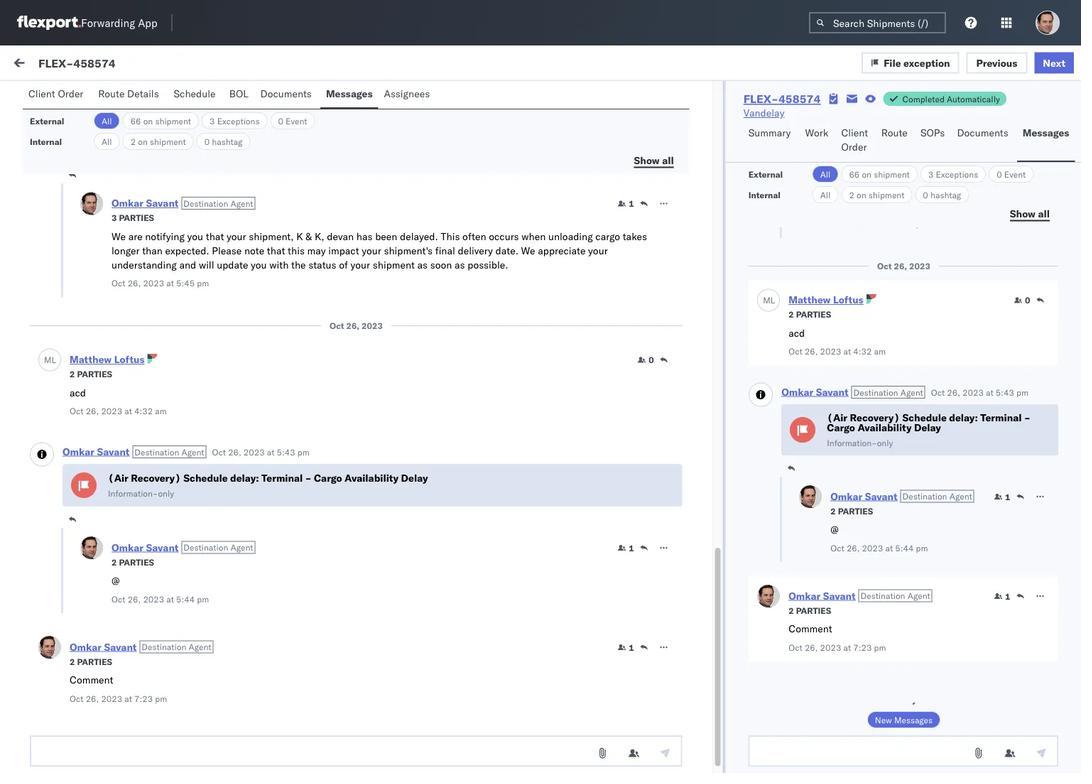 Task type: vqa. For each thing, say whether or not it's contained in the screenshot.


Task type: locate. For each thing, give the bounding box(es) containing it.
shipment up "warehouse devan delay information-only" on the top left of the page
[[155, 115, 191, 126]]

matthew loftus button for topmost 0 button
[[789, 294, 864, 306]]

4:32 up flex- 2271801
[[853, 346, 872, 357]]

and up partnership.
[[130, 477, 147, 489]]

1 horizontal spatial k,
[[315, 230, 325, 242]]

1 vertical spatial status
[[100, 598, 128, 610]]

omkar savant for am
[[69, 218, 132, 230]]

delay
[[196, 128, 223, 140], [914, 421, 941, 434], [186, 448, 213, 461], [401, 472, 428, 484], [99, 647, 126, 660]]

1 vertical spatial client order
[[842, 127, 869, 153]]

0 event for show all button to the right
[[997, 169, 1026, 179]]

delayed. inside the we are notifying you that your shipment, k & k, devan has been delayed. this often occurs when unloading cargo takes longer than expected. please note that this may impact your shipment's final delivery date. we appreciate your understanding and will update you with the status of your shipment as soon as possible. oct 26, 2023 at 5:45 pm
[[400, 230, 438, 242]]

flex-458574 down "forwarding app" link
[[38, 56, 116, 70]]

work right import
[[138, 58, 161, 71]]

2 on shipment for top show all button
[[131, 136, 186, 147]]

2 omkar savant from the top
[[69, 218, 132, 230]]

66 down internal (0) button
[[131, 115, 141, 126]]

0 vertical spatial k,
[[315, 230, 325, 242]]

0 vertical spatial 7:23
[[853, 642, 872, 653]]

documents button
[[255, 81, 320, 109], [952, 120, 1018, 162]]

order
[[58, 87, 83, 100], [842, 141, 867, 153]]

@ oct 26, 2023 at 5:44 pm
[[831, 523, 928, 553], [112, 574, 209, 604]]

1 vertical spatial comment oct 26, 2023 at 7:23 pm
[[70, 674, 167, 704]]

understanding inside we appreciate your understanding you with
[[195, 583, 261, 596]]

k, up may
[[315, 230, 325, 242]]

1 vertical spatial 0 event
[[997, 169, 1026, 179]]

1 edt from the top
[[479, 165, 497, 178]]

2 vertical spatial pm
[[461, 450, 476, 462]]

parties
[[119, 212, 154, 223], [796, 309, 831, 320], [77, 369, 112, 380], [838, 506, 873, 516], [119, 557, 154, 567], [796, 605, 831, 616], [77, 656, 112, 667]]

messages down "sep 21, 2023"
[[326, 87, 373, 100]]

messages inside new messages button
[[894, 715, 933, 725]]

flexport. image
[[17, 16, 81, 30]]

flex- 2271801
[[843, 364, 916, 377]]

loftus
[[833, 294, 864, 306], [114, 353, 145, 366]]

3 pm from the top
[[461, 450, 476, 462]]

destination
[[135, 102, 179, 113], [184, 198, 228, 208], [854, 387, 898, 398], [135, 447, 179, 457], [903, 491, 947, 502], [184, 542, 228, 553], [861, 590, 905, 601], [142, 642, 186, 652]]

1 horizontal spatial m l
[[763, 295, 775, 305]]

2 parties
[[789, 309, 831, 320], [70, 369, 112, 380], [831, 506, 873, 516], [112, 557, 154, 567], [789, 605, 831, 616], [70, 656, 112, 667]]

show
[[634, 154, 660, 166], [1010, 207, 1036, 220]]

expected. inside are notifying you that your shipment, k & k, devan delayed. this often occurs when unloading cargo expected. please note that delivery
[[43, 569, 87, 582]]

3:42
[[278, 102, 296, 113]]

devan
[[164, 128, 193, 140], [154, 448, 183, 461]]

schedule down status of your shipment as
[[174, 633, 218, 646]]

3 up longer
[[112, 212, 117, 223]]

external
[[23, 90, 60, 103], [30, 115, 64, 126], [749, 169, 783, 179]]

exception
[[904, 56, 951, 69]]

matthew
[[789, 294, 831, 306], [70, 353, 112, 366]]

Search Shipments (/) text field
[[809, 12, 947, 33]]

21, left assignees button
[[347, 76, 360, 86]]

0 hashtag for show all button to the right
[[923, 189, 962, 200]]

automatically
[[947, 93, 1000, 104]]

1 horizontal spatial oct 26, 2023 at 5:43 pm
[[931, 387, 1029, 398]]

order for bottom client order button
[[842, 141, 867, 153]]

often right 7:00
[[463, 230, 486, 242]]

partnership.
[[123, 491, 178, 504]]

& inside are notifying you that your shipment, k & k, devan delayed. this often occurs when unloading cargo expected. please note that delivery
[[237, 541, 243, 553]]

1 horizontal spatial occurs
[[489, 230, 519, 242]]

m l
[[763, 295, 775, 305], [44, 354, 56, 365]]

shipment, up the
[[249, 230, 294, 242]]

21, down bol
[[229, 102, 242, 113]]

route for route details
[[98, 87, 125, 100]]

1 exception: from the top
[[45, 370, 96, 383]]

at inside the we are notifying you that your shipment, k & k, devan has been delayed. this often occurs when unloading cargo takes longer than expected. please note that this may impact your shipment's final delivery date. we appreciate your understanding and will update you with the status of your shipment as soon as possible. oct 26, 2023 at 5:45 pm
[[166, 278, 174, 289]]

understanding down than
[[112, 258, 177, 271]]

exception:
[[45, 370, 96, 383], [45, 448, 96, 461], [45, 633, 96, 646]]

3 parties
[[112, 212, 154, 223]]

understanding up status of your shipment as
[[195, 583, 261, 596]]

1 horizontal spatial acd oct 26, 2023 at 4:32 am
[[789, 327, 886, 357]]

0 vertical spatial recovery)
[[850, 411, 900, 424]]

great
[[83, 477, 106, 489]]

1 vertical spatial show all
[[1010, 207, 1050, 220]]

& down established,
[[237, 541, 243, 553]]

notifying inside the we are notifying you that your shipment, k & k, devan has been delayed. this often occurs when unloading cargo takes longer than expected. please note that this may impact your shipment's final delivery date. we appreciate your understanding and will update you with the status of your shipment as soon as possible. oct 26, 2023 at 5:45 pm
[[145, 230, 185, 242]]

with
[[270, 258, 289, 271], [150, 477, 169, 489], [61, 598, 80, 610]]

1 vertical spatial (air recovery) schedule delay: terminal - cargo availability delay information-only
[[108, 472, 428, 499]]

3 down list
[[210, 115, 215, 126]]

loftus left 1366815
[[833, 294, 864, 306]]

1 horizontal spatial terminal
[[981, 411, 1022, 424]]

information-
[[108, 144, 158, 154], [827, 437, 877, 448], [108, 488, 158, 499]]

you inside are notifying you that your shipment, k & k, devan delayed. this often occurs when unloading cargo expected. please note that delivery
[[118, 541, 134, 553]]

exception: for exception: (air recovery) schedule availability delay
[[45, 633, 96, 646]]

0 horizontal spatial this
[[171, 477, 188, 489]]

shipment, down this is a great deal and with this contract established, we will create a lucrative partnership.
[[180, 541, 225, 553]]

my
[[14, 55, 37, 74]]

2 vertical spatial only
[[158, 488, 174, 499]]

2
[[131, 136, 136, 147], [850, 189, 855, 200], [789, 309, 794, 320], [70, 369, 75, 380], [831, 506, 836, 516], [112, 557, 117, 567], [789, 605, 794, 616], [70, 656, 75, 667]]

order down my work
[[58, 87, 83, 100]]

delayed. down create
[[43, 555, 81, 567]]

0 vertical spatial m
[[763, 295, 771, 305]]

are up longer
[[128, 230, 143, 242]]

3 exception: from the top
[[45, 633, 96, 646]]

1 pm from the top
[[461, 165, 476, 178]]

1 (0) from the left
[[63, 90, 81, 103]]

will right we
[[304, 477, 320, 489]]

@
[[831, 523, 839, 536], [112, 574, 120, 587], [43, 726, 51, 738]]

(air
[[827, 411, 848, 424], [108, 472, 129, 484], [98, 633, 119, 646]]

21, for sep 21, 2023 at 3:42 am
[[229, 102, 242, 113]]

devan
[[327, 230, 354, 242], [258, 541, 285, 553]]

we inside we appreciate your understanding you with
[[106, 583, 120, 596]]

2023, for 7:00
[[407, 229, 434, 242]]

next
[[1044, 56, 1066, 69]]

hashtag down list
[[212, 136, 243, 147]]

this inside the we are notifying you that your shipment, k & k, devan has been delayed. this often occurs when unloading cargo takes longer than expected. please note that this may impact your shipment's final delivery date. we appreciate your understanding and will update you with the status of your shipment as soon as possible. oct 26, 2023 at 5:45 pm
[[441, 230, 460, 242]]

0 horizontal spatial note
[[122, 569, 142, 582]]

longer
[[112, 244, 140, 257]]

1 horizontal spatial (0)
[[133, 90, 151, 103]]

message
[[173, 58, 214, 71], [165, 90, 207, 103], [44, 123, 78, 134]]

matthew loftus for matthew loftus button corresponding to topmost 0 button
[[789, 294, 864, 306]]

omkar savant up exception: unknown customs
[[69, 346, 132, 358]]

information- inside "warehouse devan delay information-only"
[[108, 144, 158, 154]]

2 (0) from the left
[[133, 90, 151, 103]]

1 horizontal spatial 5:44
[[895, 543, 914, 553]]

shipment
[[155, 115, 191, 126], [150, 136, 186, 147], [874, 169, 910, 179], [869, 189, 905, 200], [373, 258, 415, 271], [165, 598, 207, 610]]

file exception
[[884, 56, 951, 69]]

1 vertical spatial devan
[[154, 448, 183, 461]]

1 horizontal spatial are
[[128, 230, 143, 242]]

delay down oct 26, 2023, 5:45 pm edt
[[401, 472, 428, 484]]

(0) for internal (0)
[[133, 90, 151, 103]]

delay down list
[[196, 128, 223, 140]]

order inside 'client order'
[[842, 141, 867, 153]]

1 vertical spatial comment
[[70, 674, 113, 686]]

client order
[[28, 87, 83, 100], [842, 127, 869, 153]]

we right date.
[[521, 244, 536, 257]]

1 horizontal spatial 3
[[210, 115, 215, 126]]

2 vertical spatial edt
[[479, 450, 497, 462]]

1 vertical spatial this
[[171, 477, 188, 489]]

l for matthew loftus button corresponding to topmost 0 button
[[771, 295, 775, 305]]

(air down we appreciate your understanding you with on the bottom left
[[98, 633, 119, 646]]

understanding
[[112, 258, 177, 271], [195, 583, 261, 596]]

we
[[112, 230, 126, 242], [521, 244, 536, 257], [106, 583, 120, 596]]

am right 3:42
[[298, 102, 310, 113]]

1 vertical spatial acd oct 26, 2023 at 4:32 am
[[70, 386, 167, 416]]

4:32 down "customs"
[[134, 406, 153, 416]]

message for message button on the left top of page
[[173, 58, 214, 71]]

all
[[102, 115, 112, 126], [102, 136, 112, 147], [821, 169, 831, 179], [821, 189, 831, 200]]

message up schedule button
[[173, 58, 214, 71]]

delay down status of your shipment as
[[99, 647, 126, 660]]

has
[[357, 230, 373, 242]]

1 vertical spatial matthew loftus button
[[70, 353, 145, 366]]

external down my work
[[23, 90, 60, 103]]

a right create
[[73, 491, 79, 504]]

unloading inside are notifying you that your shipment, k & k, devan delayed. this often occurs when unloading cargo expected. please note that delivery
[[191, 555, 236, 567]]

1 horizontal spatial 2 on shipment
[[850, 189, 905, 200]]

often inside the we are notifying you that your shipment, k & k, devan has been delayed. this often occurs when unloading cargo takes longer than expected. please note that this may impact your shipment's final delivery date. we appreciate your understanding and will update you with the status of your shipment as soon as possible. oct 26, 2023 at 5:45 pm
[[463, 230, 486, 242]]

1 horizontal spatial will
[[304, 477, 320, 489]]

devan inside the we are notifying you that your shipment, k & k, devan has been delayed. this often occurs when unloading cargo takes longer than expected. please note that this may impact your shipment's final delivery date. we appreciate your understanding and will update you with the status of your shipment as soon as possible. oct 26, 2023 at 5:45 pm
[[327, 230, 354, 242]]

only inside "warehouse devan delay information-only"
[[158, 144, 174, 154]]

we for we are notifying you that your shipment, k & k, devan has been delayed. this often occurs when unloading cargo takes longer than expected. please note that this may impact your shipment's final delivery date. we appreciate your understanding and will update you with the status of your shipment as soon as possible. oct 26, 2023 at 5:45 pm
[[112, 230, 126, 242]]

1 vertical spatial @
[[112, 574, 120, 587]]

21,
[[347, 76, 360, 86], [229, 102, 242, 113]]

message for message list
[[165, 90, 207, 103]]

3 2023, from the top
[[407, 450, 434, 462]]

1 vertical spatial please
[[89, 569, 119, 582]]

0 horizontal spatial show all button
[[626, 150, 683, 171]]

2023 inside the we are notifying you that your shipment, k & k, devan has been delayed. this often occurs when unloading cargo takes longer than expected. please note that this may impact your shipment's final delivery date. we appreciate your understanding and will update you with the status of your shipment as soon as possible. oct 26, 2023 at 5:45 pm
[[143, 278, 164, 289]]

0 vertical spatial 0 event
[[278, 115, 307, 126]]

vandelay link
[[744, 106, 785, 120]]

0 horizontal spatial with
[[61, 598, 80, 610]]

0 vertical spatial unloading
[[549, 230, 593, 242]]

0 vertical spatial 0 hashtag
[[204, 136, 243, 147]]

soon
[[430, 258, 452, 271]]

as left soon
[[418, 258, 428, 271]]

resize handle column header
[[346, 119, 363, 752], [583, 119, 600, 752], [819, 119, 837, 752], [1056, 119, 1073, 752]]

omkar savant up messaging
[[69, 154, 132, 166]]

savant
[[97, 101, 130, 113], [101, 154, 132, 166], [146, 197, 179, 209], [101, 218, 132, 230], [101, 282, 132, 294], [101, 346, 132, 358], [816, 386, 849, 398], [97, 445, 130, 458], [865, 490, 898, 502], [101, 516, 132, 529], [146, 541, 179, 554], [823, 590, 856, 602], [101, 609, 132, 621], [104, 641, 137, 653], [101, 701, 132, 714]]

notifying
[[145, 230, 185, 242], [76, 541, 116, 553]]

external (0)
[[23, 90, 81, 103]]

2023, for 5:45
[[407, 450, 434, 462]]

matthew loftus button up exception: unknown customs
[[70, 353, 145, 366]]

0 horizontal spatial comment oct 26, 2023 at 7:23 pm
[[70, 674, 167, 704]]

3 exceptions for show all button to the right
[[929, 169, 979, 179]]

recovery) inside exception: (air recovery) schedule availability delay
[[121, 633, 171, 646]]

devan up impact
[[327, 230, 354, 242]]

k up the
[[297, 230, 303, 242]]

0 vertical spatial 3 exceptions
[[210, 115, 260, 126]]

this left contract
[[171, 477, 188, 489]]

2 vertical spatial 2023,
[[407, 450, 434, 462]]

exception: inside exception: (air recovery) schedule availability delay
[[45, 633, 96, 646]]

filing
[[64, 242, 87, 255]]

oct 26, 2023 at 5:45 pm
[[831, 218, 928, 229]]

edt
[[479, 165, 497, 178], [479, 229, 497, 242], [479, 450, 497, 462]]

comment
[[789, 623, 832, 635], [70, 674, 113, 686]]

0 horizontal spatial and
[[130, 477, 147, 489]]

omkar savant for latent
[[69, 154, 132, 166]]

oct 26, 2023 down the we are notifying you that your shipment, k & k, devan has been delayed. this often occurs when unloading cargo takes longer than expected. please note that this may impact your shipment's final delivery date. we appreciate your understanding and will update you with the status of your shipment as soon as possible. oct 26, 2023 at 5:45 pm
[[330, 321, 383, 331]]

documents
[[261, 87, 312, 100], [958, 127, 1009, 139]]

1 horizontal spatial matthew loftus
[[789, 294, 864, 306]]

0 horizontal spatial m
[[44, 354, 52, 365]]

4 omkar savant from the top
[[69, 346, 132, 358]]

devan up this is a great deal and with this contract established, we will create a lucrative partnership.
[[154, 448, 183, 461]]

0 vertical spatial status
[[309, 258, 337, 271]]

client order button left item/shipment
[[836, 120, 876, 162]]

0 vertical spatial &
[[306, 230, 312, 242]]

note up update
[[244, 244, 265, 257]]

your inside we appreciate your understanding you with
[[173, 583, 193, 596]]

1 horizontal spatial appreciate
[[538, 244, 586, 257]]

None text field
[[749, 736, 1059, 767]]

0 vertical spatial order
[[58, 87, 83, 100]]

1 horizontal spatial status
[[309, 258, 337, 271]]

0 event
[[278, 115, 307, 126], [997, 169, 1026, 179]]

route right related
[[882, 127, 908, 139]]

1 vertical spatial 21,
[[229, 102, 242, 113]]

(air recovery) schedule delay: terminal - cargo availability delay information-only
[[827, 411, 1031, 448], [108, 472, 428, 499]]

m for 0 button to the left matthew loftus button
[[44, 354, 52, 365]]

1 2023, from the top
[[407, 165, 434, 178]]

final
[[435, 244, 455, 257]]

0 vertical spatial delivery
[[458, 244, 493, 257]]

0 vertical spatial @ oct 26, 2023 at 5:44 pm
[[831, 523, 928, 553]]

1 vertical spatial m
[[44, 354, 52, 365]]

we for we appreciate your understanding you with
[[106, 583, 120, 596]]

0 horizontal spatial show all
[[634, 154, 674, 166]]

expected. inside the we are notifying you that your shipment, k & k, devan has been delayed. this often occurs when unloading cargo takes longer than expected. please note that this may impact your shipment's final delivery date. we appreciate your understanding and will update you with the status of your shipment as soon as possible. oct 26, 2023 at 5:45 pm
[[165, 244, 209, 257]]

1 horizontal spatial documents
[[958, 127, 1009, 139]]

oct 26, 2023 down 1854269
[[877, 261, 931, 271]]

3 edt from the top
[[479, 450, 497, 462]]

1 horizontal spatial work
[[806, 127, 829, 139]]

omkar savant
[[69, 154, 132, 166], [69, 218, 132, 230], [69, 282, 132, 294], [69, 346, 132, 358], [69, 516, 132, 529], [69, 609, 132, 621], [69, 701, 132, 714]]

- for oct 26, 2023, 5:45 pm edt
[[606, 450, 613, 462]]

3 omkar savant from the top
[[69, 282, 132, 294]]

matthew loftus button left 1366815
[[789, 294, 864, 306]]

1 horizontal spatial 5:43
[[996, 387, 1014, 398]]

warehouse inside "warehouse devan delay information-only"
[[108, 128, 161, 140]]

2 2023, from the top
[[407, 229, 434, 242]]

improve
[[209, 242, 244, 255]]

1 horizontal spatial please
[[212, 244, 242, 257]]

devan down established,
[[258, 541, 285, 553]]

1 vertical spatial information-
[[827, 437, 877, 448]]

2 edt from the top
[[479, 229, 497, 242]]

appreciate
[[538, 244, 586, 257], [123, 583, 171, 596]]

client down my work
[[28, 87, 55, 100]]

1 resize handle column header from the left
[[346, 119, 363, 752]]

we up longer
[[112, 230, 126, 242]]

(air right great
[[108, 472, 129, 484]]

1 horizontal spatial note
[[244, 244, 265, 257]]

66 down related
[[850, 169, 860, 179]]

& inside the we are notifying you that your shipment, k & k, devan has been delayed. this often occurs when unloading cargo takes longer than expected. please note that this may impact your shipment's final delivery date. we appreciate your understanding and will update you with the status of your shipment as soon as possible. oct 26, 2023 at 5:45 pm
[[306, 230, 312, 242]]

status of your shipment as
[[100, 598, 220, 610]]

4:32 for matthew loftus button corresponding to topmost 0 button
[[853, 346, 872, 357]]

work up external (0)
[[41, 55, 77, 74]]

this
[[441, 230, 460, 242], [43, 477, 62, 489], [83, 555, 103, 567]]

0 horizontal spatial matthew
[[70, 353, 112, 366]]

0 horizontal spatial documents button
[[255, 81, 320, 109]]

26, inside the we are notifying you that your shipment, k & k, devan has been delayed. this often occurs when unloading cargo takes longer than expected. please note that this may impact your shipment's final delivery date. we appreciate your understanding and will update you with the status of your shipment as soon as possible. oct 26, 2023 at 5:45 pm
[[128, 278, 141, 289]]

and inside this is a great deal and with this contract established, we will create a lucrative partnership.
[[130, 477, 147, 489]]

4 flex- 458574 from the top
[[843, 634, 910, 647]]

0 horizontal spatial &
[[237, 541, 243, 553]]

with inside the we are notifying you that your shipment, k & k, devan has been delayed. this often occurs when unloading cargo takes longer than expected. please note that this may impact your shipment's final delivery date. we appreciate your understanding and will update you with the status of your shipment as soon as possible. oct 26, 2023 at 5:45 pm
[[270, 258, 289, 271]]

we are notifying you that your shipment, k & k, devan has been delayed. this often occurs when unloading cargo takes longer than expected. please note that this may impact your shipment's final delivery date. we appreciate your understanding and will update you with the status of your shipment as soon as possible. oct 26, 2023 at 5:45 pm
[[112, 230, 647, 289]]

0 horizontal spatial loftus
[[114, 353, 145, 366]]

matthew loftus for 0 button to the left matthew loftus button
[[70, 353, 145, 366]]

loftus up unknown
[[114, 353, 145, 366]]

1 vertical spatial cargo
[[314, 472, 342, 484]]

0 horizontal spatial show
[[634, 154, 660, 166]]

and inside the we are notifying you that your shipment, k & k, devan has been delayed. this often occurs when unloading cargo takes longer than expected. please note that this may impact your shipment's final delivery date. we appreciate your understanding and will update you with the status of your shipment as soon as possible. oct 26, 2023 at 5:45 pm
[[179, 258, 196, 271]]

edt for oct 26, 2023, 7:22 pm edt
[[479, 165, 497, 178]]

omkar savant down lucrative
[[69, 516, 132, 529]]

2 flex- 458574 from the top
[[843, 450, 910, 462]]

recovery) down status of your shipment as
[[121, 633, 171, 646]]

0 horizontal spatial 5:45
[[176, 278, 195, 289]]

1 horizontal spatial delay:
[[949, 411, 978, 424]]

often up we appreciate your understanding you with on the bottom left
[[105, 555, 129, 567]]

please inside are notifying you that your shipment, k & k, devan delayed. this often occurs when unloading cargo expected. please note that delivery
[[89, 569, 119, 582]]

0 vertical spatial message
[[173, 58, 214, 71]]

this down lucrative
[[83, 555, 103, 567]]

2 vertical spatial this
[[83, 555, 103, 567]]

cargo
[[596, 230, 620, 242], [238, 555, 263, 567]]

None text field
[[30, 736, 683, 767]]

1 horizontal spatial event
[[1005, 169, 1026, 179]]

documents for bottommost documents button
[[958, 127, 1009, 139]]

of up exception: (air recovery) schedule availability delay
[[131, 598, 140, 610]]

2 on shipment for show all button to the right
[[850, 189, 905, 200]]

notifying up than
[[145, 230, 185, 242]]

schedule inside button
[[174, 87, 216, 100]]

related
[[844, 123, 873, 134]]

appreciate up status of your shipment as
[[123, 583, 171, 596]]

2023, for 7:22
[[407, 165, 434, 178]]

k inside the we are notifying you that your shipment, k & k, devan has been delayed. this often occurs when unloading cargo takes longer than expected. please note that this may impact your shipment's final delivery date. we appreciate your understanding and will update you with the status of your shipment as soon as possible. oct 26, 2023 at 5:45 pm
[[297, 230, 303, 242]]

0 event for top show all button
[[278, 115, 307, 126]]

21, for sep 21, 2023
[[347, 76, 360, 86]]

availability
[[858, 421, 912, 434], [345, 472, 399, 484], [43, 647, 97, 660]]

2 on shipment up test.
[[131, 136, 186, 147]]

omkar savant up filing on the top
[[69, 218, 132, 230]]

schedule down message button on the left top of page
[[174, 87, 216, 100]]

am up flex- 2271801
[[874, 346, 886, 357]]

0 horizontal spatial will
[[199, 258, 214, 271]]

as down are notifying you that your shipment, k & k, devan delayed. this often occurs when unloading cargo expected. please note that delivery
[[209, 598, 220, 610]]

recovery) down flex- 2271801
[[850, 411, 900, 424]]

1 vertical spatial 5:45
[[176, 278, 195, 289]]

0 vertical spatial (air recovery) schedule delay: terminal - cargo availability delay information-only
[[827, 411, 1031, 448]]

cargo down flex- 2271801
[[827, 421, 855, 434]]

omkar savant for exception:
[[69, 346, 132, 358]]

forwarding app
[[81, 16, 158, 29]]

3 flex- 458574 from the top
[[843, 542, 910, 554]]

66 on shipment up "warehouse devan delay information-only" on the top left of the page
[[131, 115, 191, 126]]

warehouse up deal
[[98, 448, 151, 461]]

pm for 5:45
[[461, 450, 476, 462]]

message left list
[[165, 90, 207, 103]]

work for related
[[875, 123, 894, 134]]

this up final
[[441, 230, 460, 242]]

schedule button
[[168, 81, 224, 109]]

edt for oct 26, 2023, 7:00 pm edt
[[479, 229, 497, 242]]

1 vertical spatial shipment,
[[180, 541, 225, 553]]

a
[[75, 477, 80, 489], [73, 491, 79, 504]]

message down external (0) button
[[44, 123, 78, 134]]

sops button
[[915, 120, 952, 162]]

1 vertical spatial documents button
[[952, 120, 1018, 162]]

documents button right bol
[[255, 81, 320, 109]]

of down impact
[[339, 258, 348, 271]]

unloading left takes
[[549, 230, 593, 242]]

1 vertical spatial acd
[[70, 386, 86, 399]]

flex-458574 up vandelay
[[744, 92, 821, 106]]

note inside are notifying you that your shipment, k & k, devan delayed. this often occurs when unloading cargo expected. please note that delivery
[[122, 569, 142, 582]]

route details
[[98, 87, 159, 100]]

flex- 458574
[[843, 165, 910, 178], [843, 450, 910, 462], [843, 542, 910, 554], [843, 634, 910, 647], [843, 712, 910, 725]]

oct inside the we are notifying you that your shipment, k & k, devan has been delayed. this often occurs when unloading cargo takes longer than expected. please note that this may impact your shipment's final delivery date. we appreciate your understanding and will update you with the status of your shipment as soon as possible. oct 26, 2023 at 5:45 pm
[[112, 278, 125, 289]]

2 exception: from the top
[[45, 448, 96, 461]]

internal
[[95, 90, 130, 103], [30, 136, 62, 147], [749, 189, 781, 200]]

2 pm from the top
[[461, 229, 476, 242]]

shipment, inside are notifying you that your shipment, k & k, devan delayed. this often occurs when unloading cargo expected. please note that delivery
[[180, 541, 225, 553]]

5 omkar savant from the top
[[69, 516, 132, 529]]

work right related
[[875, 123, 894, 134]]

0 vertical spatial cargo
[[827, 421, 855, 434]]

7 omkar savant from the top
[[69, 701, 132, 714]]

external (0) button
[[17, 84, 90, 112]]

all
[[662, 154, 674, 166], [1039, 207, 1050, 220]]

shipment,
[[249, 230, 294, 242], [180, 541, 225, 553]]

5 flex- 458574 from the top
[[843, 712, 910, 725]]

7:00
[[437, 229, 459, 242]]

0 vertical spatial delayed.
[[400, 230, 438, 242]]

delay down 2271801 at the right of page
[[914, 421, 941, 434]]

at
[[268, 102, 276, 113], [885, 218, 893, 229], [166, 278, 174, 289], [844, 346, 851, 357], [986, 387, 994, 398], [125, 406, 132, 416], [267, 447, 275, 457], [885, 543, 893, 553], [166, 594, 174, 604], [844, 642, 851, 653], [125, 693, 132, 704]]

will down to
[[199, 258, 214, 271]]

0 vertical spatial k
[[297, 230, 303, 242]]

exceptions down bol button
[[217, 115, 260, 126]]

1 horizontal spatial route
[[882, 127, 908, 139]]

1 vertical spatial of
[[131, 598, 140, 610]]

client right work button
[[842, 127, 869, 139]]

1 flex- 458574 from the top
[[843, 165, 910, 178]]

delivery inside are notifying you that your shipment, k & k, devan delayed. this often occurs when unloading cargo expected. please note that delivery
[[43, 583, 78, 596]]

1 button
[[618, 198, 634, 209], [994, 491, 1011, 502], [618, 542, 634, 554], [994, 591, 1011, 602], [618, 642, 634, 653]]

delay inside "warehouse devan delay information-only"
[[196, 128, 223, 140]]

2 vertical spatial with
[[61, 598, 80, 610]]

omkar savant down longer
[[69, 282, 132, 294]]

documents down automatically
[[958, 127, 1009, 139]]

a right is
[[75, 477, 80, 489]]

k, down established,
[[246, 541, 256, 553]]

note inside the we are notifying you that your shipment, k & k, devan has been delayed. this often occurs when unloading cargo takes longer than expected. please note that this may impact your shipment's final delivery date. we appreciate your understanding and will update you with the status of your shipment as soon as possible. oct 26, 2023 at 5:45 pm
[[244, 244, 265, 257]]

exception: for exception: unknown customs
[[45, 370, 96, 383]]

shipment down shipment's
[[373, 258, 415, 271]]

route
[[98, 87, 125, 100], [882, 127, 908, 139]]

devan inside "warehouse devan delay information-only"
[[164, 128, 193, 140]]

cargo inside the we are notifying you that your shipment, k & k, devan has been delayed. this often occurs when unloading cargo takes longer than expected. please note that this may impact your shipment's final delivery date. we appreciate your understanding and will update you with the status of your shipment as soon as possible. oct 26, 2023 at 5:45 pm
[[596, 230, 620, 242]]

k, inside the we are notifying you that your shipment, k & k, devan has been delayed. this often occurs when unloading cargo takes longer than expected. please note that this may impact your shipment's final delivery date. we appreciate your understanding and will update you with the status of your shipment as soon as possible. oct 26, 2023 at 5:45 pm
[[315, 230, 325, 242]]

notifying down lucrative
[[76, 541, 116, 553]]

cargo
[[827, 421, 855, 434], [314, 472, 342, 484]]

omkar savant up exception: (air recovery) schedule availability delay
[[69, 609, 132, 621]]

notifying inside are notifying you that your shipment, k & k, devan delayed. this often occurs when unloading cargo expected. please note that delivery
[[76, 541, 116, 553]]

been
[[375, 230, 398, 242]]

documents for documents button to the top
[[261, 87, 312, 100]]

recovery)
[[850, 411, 900, 424], [131, 472, 181, 484], [121, 633, 171, 646]]

1 omkar savant from the top
[[69, 154, 132, 166]]

occurs up we appreciate your understanding you with on the bottom left
[[132, 555, 162, 567]]

schedule left established,
[[184, 472, 228, 484]]

file exception button
[[862, 52, 960, 73], [862, 52, 960, 73]]

load more
[[331, 728, 381, 740]]

flex- 458574 for latent
[[843, 165, 910, 178]]

possible.
[[468, 258, 509, 271]]

acd oct 26, 2023 at 4:32 am down unknown
[[70, 386, 167, 416]]

2 vertical spatial exception:
[[45, 633, 96, 646]]



Task type: describe. For each thing, give the bounding box(es) containing it.
work button
[[800, 120, 836, 162]]

are notifying you that your shipment, k & k, devan delayed. this often occurs when unloading cargo expected. please note that delivery
[[43, 541, 285, 596]]

your inside are notifying you that your shipment, k & k, devan delayed. this often occurs when unloading cargo expected. please note that delivery
[[158, 541, 177, 553]]

status inside the we are notifying you that your shipment, k & k, devan has been delayed. this often occurs when unloading cargo takes longer than expected. please note that this may impact your shipment's final delivery date. we appreciate your understanding and will update you with the status of your shipment as soon as possible. oct 26, 2023 at 5:45 pm
[[309, 258, 337, 271]]

exception: unknown customs
[[45, 370, 187, 383]]

are inside the we are notifying you that your shipment, k & k, devan has been delayed. this often occurs when unloading cargo takes longer than expected. please note that this may impact your shipment's final delivery date. we appreciate your understanding and will update you with the status of your shipment as soon as possible. oct 26, 2023 at 5:45 pm
[[128, 230, 143, 242]]

1 horizontal spatial messages button
[[1018, 120, 1076, 162]]

we appreciate your understanding you with
[[43, 583, 261, 610]]

1 vertical spatial availability
[[345, 472, 399, 484]]

0 vertical spatial documents button
[[255, 81, 320, 109]]

am left filing on the top
[[48, 242, 62, 255]]

2 vertical spatial external
[[749, 169, 783, 179]]

this is a great deal and with this contract established, we will create a lucrative partnership.
[[43, 477, 320, 504]]

0 horizontal spatial 66
[[131, 115, 141, 126]]

2 resize handle column header from the left
[[583, 119, 600, 752]]

bol
[[229, 87, 249, 100]]

1 vertical spatial show
[[1010, 207, 1036, 220]]

route button
[[876, 120, 915, 162]]

2 horizontal spatial 5:45
[[895, 218, 914, 229]]

shipment down route button
[[874, 169, 910, 179]]

1854269
[[873, 229, 916, 242]]

3 inside button
[[112, 212, 117, 223]]

oct 26, 2023, 7:00 pm edt
[[370, 229, 497, 242]]

exception: (air recovery) schedule availability delay
[[43, 633, 218, 660]]

0 horizontal spatial client order button
[[23, 81, 93, 109]]

0 vertical spatial show
[[634, 154, 660, 166]]

am down "customs"
[[155, 406, 167, 416]]

1 vertical spatial messages
[[1023, 127, 1070, 139]]

pm inside the we are notifying you that your shipment, k & k, devan has been delayed. this often occurs when unloading cargo takes longer than expected. please note that this may impact your shipment's final delivery date. we appreciate your understanding and will update you with the status of your shipment as soon as possible. oct 26, 2023 at 5:45 pm
[[197, 278, 209, 289]]

acd oct 26, 2023 at 4:32 am for 0 button to the left matthew loftus button
[[70, 386, 167, 416]]

is
[[64, 477, 72, 489]]

0 vertical spatial messages button
[[320, 81, 378, 109]]

0 vertical spatial (air
[[827, 411, 848, 424]]

omkar savant for are
[[69, 516, 132, 529]]

0 horizontal spatial @
[[43, 726, 51, 738]]

1 horizontal spatial @
[[112, 574, 120, 587]]

0 hashtag for top show all button
[[204, 136, 243, 147]]

1 vertical spatial only
[[877, 437, 893, 448]]

new
[[875, 715, 892, 725]]

latent messaging test.
[[43, 178, 145, 191]]

7:22
[[437, 165, 459, 178]]

1 vertical spatial all
[[1039, 207, 1050, 220]]

flex-458574 link
[[744, 92, 821, 106]]

1 horizontal spatial show all button
[[1002, 203, 1059, 225]]

1 vertical spatial recovery)
[[131, 472, 181, 484]]

sops
[[921, 127, 945, 139]]

that up we appreciate your understanding you with on the bottom left
[[144, 569, 163, 582]]

2 vertical spatial information-
[[108, 488, 158, 499]]

will inside the we are notifying you that your shipment, k & k, devan has been delayed. this often occurs when unloading cargo takes longer than expected. please note that this may impact your shipment's final delivery date. we appreciate your understanding and will update you with the status of your shipment as soon as possible. oct 26, 2023 at 5:45 pm
[[199, 258, 214, 271]]

0 vertical spatial flex-458574
[[38, 56, 116, 70]]

0 vertical spatial delay:
[[949, 411, 978, 424]]

1 horizontal spatial as
[[418, 258, 428, 271]]

0 horizontal spatial 5:43
[[277, 447, 295, 457]]

forwarding
[[81, 16, 135, 29]]

delivery inside the we are notifying you that your shipment, k & k, devan has been delayed. this often occurs when unloading cargo takes longer than expected. please note that this may impact your shipment's final delivery date. we appreciate your understanding and will update you with the status of your shipment as soon as possible. oct 26, 2023 at 5:45 pm
[[458, 244, 493, 257]]

this inside are notifying you that your shipment, k & k, devan delayed. this often occurs when unloading cargo expected. please note that delivery
[[83, 555, 103, 567]]

0 vertical spatial 3
[[210, 115, 215, 126]]

acd oct 26, 2023 at 4:32 am for matthew loftus button corresponding to topmost 0 button
[[789, 327, 886, 357]]

morale!
[[269, 242, 303, 255]]

parties inside button
[[119, 212, 154, 223]]

m for matthew loftus button corresponding to topmost 0 button
[[763, 295, 771, 305]]

shipment down are notifying you that your shipment, k & k, devan delayed. this often occurs when unloading cargo expected. please note that delivery
[[165, 598, 207, 610]]

1 vertical spatial delay:
[[230, 472, 259, 484]]

1 horizontal spatial exceptions
[[936, 169, 979, 179]]

sep for sep 21, 2023
[[329, 76, 345, 86]]

0 horizontal spatial event
[[286, 115, 307, 126]]

app
[[138, 16, 158, 29]]

lucrative
[[81, 491, 120, 504]]

1 vertical spatial external
[[30, 115, 64, 126]]

oct 26, 2023, 7:22 pm edt
[[370, 165, 497, 178]]

6 omkar savant from the top
[[69, 609, 132, 621]]

4:32 for 0 button to the left matthew loftus button
[[134, 406, 153, 416]]

0 vertical spatial m l
[[763, 295, 775, 305]]

impact
[[329, 244, 359, 257]]

internal (0)
[[95, 90, 151, 103]]

date.
[[496, 244, 519, 257]]

k, inside are notifying you that your shipment, k & k, devan delayed. this often occurs when unloading cargo expected. please note that delivery
[[246, 541, 256, 553]]

0 horizontal spatial 7:23
[[134, 693, 153, 704]]

appreciate inside the we are notifying you that your shipment, k & k, devan has been delayed. this often occurs when unloading cargo takes longer than expected. please note that this may impact your shipment's final delivery date. we appreciate your understanding and will update you with the status of your shipment as soon as possible. oct 26, 2023 at 5:45 pm
[[538, 244, 586, 257]]

availability inside exception: (air recovery) schedule availability delay
[[43, 647, 97, 660]]

order for client order button to the left
[[58, 87, 83, 100]]

shipment inside the we are notifying you that your shipment, k & k, devan has been delayed. this often occurs when unloading cargo takes longer than expected. please note that this may impact your shipment's final delivery date. we appreciate your understanding and will update you with the status of your shipment as soon as possible. oct 26, 2023 at 5:45 pm
[[373, 258, 415, 271]]

on down related
[[862, 169, 872, 179]]

unloading inside the we are notifying you that your shipment, k & k, devan has been delayed. this often occurs when unloading cargo takes longer than expected. please note that this may impact your shipment's final delivery date. we appreciate your understanding and will update you with the status of your shipment as soon as possible. oct 26, 2023 at 5:45 pm
[[549, 230, 593, 242]]

route for route
[[882, 127, 908, 139]]

0 vertical spatial a
[[75, 477, 80, 489]]

0 horizontal spatial terminal
[[262, 472, 303, 484]]

0 horizontal spatial acd
[[70, 386, 86, 399]]

create
[[43, 491, 71, 504]]

on up oct 26, 2023 at 5:45 pm
[[857, 189, 867, 200]]

cargo inside are notifying you that your shipment, k & k, devan delayed. this often occurs when unloading cargo expected. please note that delivery
[[238, 555, 263, 567]]

this inside this is a great deal and with this contract established, we will create a lucrative partnership.
[[171, 477, 188, 489]]

3 parties button
[[112, 211, 154, 224]]

0 horizontal spatial status
[[100, 598, 128, 610]]

shipment down message list button
[[150, 136, 186, 147]]

0 horizontal spatial oct 26, 2023 at 5:43 pm
[[212, 447, 310, 457]]

2 horizontal spatial availability
[[858, 421, 912, 434]]

will inside this is a great deal and with this contract established, we will create a lucrative partnership.
[[304, 477, 320, 489]]

sep for sep 21, 2023 at 3:42 am
[[212, 102, 227, 113]]

external inside external (0) button
[[23, 90, 60, 103]]

1 vertical spatial warehouse
[[98, 448, 151, 461]]

list
[[209, 90, 227, 103]]

related work item/shipment
[[844, 123, 954, 134]]

often inside are notifying you that your shipment, k & k, devan delayed. this often occurs when unloading cargo expected. please note that delivery
[[105, 555, 129, 567]]

the
[[291, 258, 306, 271]]

1 horizontal spatial 66
[[850, 169, 860, 179]]

1 vertical spatial m l
[[44, 354, 56, 365]]

1 horizontal spatial hashtag
[[931, 189, 962, 200]]

1 vertical spatial work
[[806, 127, 829, 139]]

0 horizontal spatial 0 button
[[638, 354, 654, 366]]

this inside the we are notifying you that your shipment, k & k, devan has been delayed. this often occurs when unloading cargo takes longer than expected. please note that this may impact your shipment's final delivery date. we appreciate your understanding and will update you with the status of your shipment as soon as possible. oct 26, 2023 at 5:45 pm
[[288, 244, 305, 257]]

established,
[[231, 477, 286, 489]]

latent
[[43, 178, 71, 191]]

assignees
[[384, 87, 430, 100]]

bol button
[[224, 81, 255, 109]]

next button
[[1035, 52, 1075, 73]]

delay inside exception: (air recovery) schedule availability delay
[[99, 647, 126, 660]]

1 horizontal spatial acd
[[789, 327, 805, 339]]

customs
[[145, 370, 187, 383]]

summary
[[749, 127, 791, 139]]

deal
[[108, 477, 127, 489]]

(0) for external (0)
[[63, 90, 81, 103]]

oct 26, 2023, 5:45 pm edt
[[370, 450, 497, 462]]

may
[[307, 244, 326, 257]]

0 vertical spatial messages
[[326, 87, 373, 100]]

2 horizontal spatial as
[[455, 258, 465, 271]]

of inside the we are notifying you that your shipment, k & k, devan has been delayed. this often occurs when unloading cargo takes longer than expected. please note that this may impact your shipment's final delivery date. we appreciate your understanding and will update you with the status of your shipment as soon as possible. oct 26, 2023 at 5:45 pm
[[339, 258, 348, 271]]

that up update
[[206, 230, 224, 242]]

0 horizontal spatial as
[[209, 598, 220, 610]]

occurs inside the we are notifying you that your shipment, k & k, devan has been delayed. this often occurs when unloading cargo takes longer than expected. please note that this may impact your shipment's final delivery date. we appreciate your understanding and will update you with the status of your shipment as soon as possible. oct 26, 2023 at 5:45 pm
[[489, 230, 519, 242]]

2 horizontal spatial 3
[[929, 169, 934, 179]]

1 vertical spatial 5:44
[[176, 594, 195, 604]]

message button
[[167, 45, 238, 84]]

internal for show all button to the right
[[749, 189, 781, 200]]

1 horizontal spatial flex-458574
[[744, 92, 821, 106]]

than
[[142, 244, 163, 257]]

schedule down 2271801 at the right of page
[[903, 411, 947, 424]]

contract
[[191, 477, 228, 489]]

1 vertical spatial a
[[73, 491, 79, 504]]

exception: warehouse devan delay
[[45, 448, 213, 461]]

l for 0 button to the left matthew loftus button
[[52, 354, 56, 365]]

when inside are notifying you that your shipment, k & k, devan delayed. this often occurs when unloading cargo expected. please note that delivery
[[164, 555, 188, 567]]

message list
[[165, 90, 227, 103]]

1 horizontal spatial comment
[[789, 623, 832, 635]]

delayed. inside are notifying you that your shipment, k & k, devan delayed. this often occurs when unloading cargo expected. please note that delivery
[[43, 555, 81, 567]]

my work
[[14, 55, 77, 74]]

1 vertical spatial client
[[842, 127, 869, 139]]

shipment's
[[384, 244, 433, 257]]

1 vertical spatial matthew
[[70, 353, 112, 366]]

flex- 458574 for @
[[843, 712, 910, 725]]

internal (0) button
[[90, 84, 159, 112]]

shipment up oct 26, 2023 at 5:45 pm
[[869, 189, 905, 200]]

5:45 inside the we are notifying you that your shipment, k & k, devan has been delayed. this often occurs when unloading cargo takes longer than expected. please note that this may impact your shipment's final delivery date. we appreciate your understanding and will update you with the status of your shipment as soon as possible. oct 26, 2023 at 5:45 pm
[[176, 278, 195, 289]]

pm for 7:22
[[461, 165, 476, 178]]

2 vertical spatial 5:45
[[437, 450, 459, 462]]

1 vertical spatial (air
[[108, 472, 129, 484]]

internal for top show all button
[[30, 136, 62, 147]]

occurs inside are notifying you that your shipment, k & k, devan delayed. this often occurs when unloading cargo expected. please note that delivery
[[132, 555, 162, 567]]

0 horizontal spatial exceptions
[[217, 115, 260, 126]]

sep 21, 2023 at 3:42 am
[[212, 102, 310, 113]]

1 horizontal spatial comment oct 26, 2023 at 7:23 pm
[[789, 623, 886, 653]]

devan inside are notifying you that your shipment, k & k, devan delayed. this often occurs when unloading cargo expected. please note that delivery
[[258, 541, 285, 553]]

route details button
[[93, 81, 168, 109]]

that down partnership.
[[137, 541, 155, 553]]

you inside we appreciate your understanding you with
[[43, 598, 59, 610]]

k inside are notifying you that your shipment, k & k, devan delayed. this often occurs when unloading cargo expected. please note that delivery
[[228, 541, 234, 553]]

2271801
[[873, 364, 916, 377]]

flex- 1854269
[[843, 229, 916, 242]]

0 vertical spatial terminal
[[981, 411, 1022, 424]]

vandelay
[[744, 107, 785, 119]]

0 horizontal spatial comment
[[70, 674, 113, 686]]

am filing
[[48, 242, 87, 255]]

that left may
[[267, 244, 285, 257]]

internal inside button
[[95, 90, 130, 103]]

0 horizontal spatial of
[[131, 598, 140, 610]]

0 vertical spatial hashtag
[[212, 136, 243, 147]]

0 horizontal spatial 66 on shipment
[[131, 115, 191, 126]]

report
[[167, 242, 195, 255]]

1 horizontal spatial cargo
[[827, 421, 855, 434]]

omkar savant for @
[[69, 701, 132, 714]]

- for oct 26, 2023, 7:00 pm edt
[[606, 229, 613, 242]]

0 horizontal spatial (air recovery) schedule delay: terminal - cargo availability delay information-only
[[108, 472, 428, 499]]

please inside the we are notifying you that your shipment, k & k, devan has been delayed. this often occurs when unloading cargo takes longer than expected. please note that this may impact your shipment's final delivery date. we appreciate your understanding and will update you with the status of your shipment as soon as possible. oct 26, 2023 at 5:45 pm
[[212, 244, 242, 257]]

delay up contract
[[186, 448, 213, 461]]

on up test.
[[138, 136, 148, 147]]

0 vertical spatial client
[[28, 87, 55, 100]]

new messages
[[875, 715, 933, 725]]

with inside this is a great deal and with this contract established, we will create a lucrative partnership.
[[150, 477, 169, 489]]

item/shipment
[[896, 123, 954, 134]]

import work
[[105, 58, 161, 71]]

to
[[197, 242, 206, 255]]

test.
[[124, 178, 145, 191]]

flex- 458574 for are
[[843, 542, 910, 554]]

on up "warehouse devan delay information-only" on the top left of the page
[[143, 115, 153, 126]]

this inside this is a great deal and with this contract established, we will create a lucrative partnership.
[[43, 477, 62, 489]]

flex- 1366815
[[843, 293, 916, 306]]

0 vertical spatial show all
[[634, 154, 674, 166]]

(air inside exception: (air recovery) schedule availability delay
[[98, 633, 119, 646]]

matthew loftus button for 0 button to the left
[[70, 353, 145, 366]]

assignees button
[[378, 81, 438, 109]]

1366815
[[873, 293, 916, 306]]

3 resize handle column header from the left
[[819, 119, 837, 752]]

work for my
[[41, 55, 77, 74]]

0 horizontal spatial work
[[138, 58, 161, 71]]

0 vertical spatial all
[[662, 154, 674, 166]]

appreciate inside we appreciate your understanding you with
[[123, 583, 171, 596]]

0 horizontal spatial @ oct 26, 2023 at 5:44 pm
[[112, 574, 209, 604]]

0 vertical spatial show all button
[[626, 150, 683, 171]]

completed
[[903, 93, 945, 104]]

schedule inside exception: (air recovery) schedule availability delay
[[174, 633, 218, 646]]

file
[[884, 56, 902, 69]]

understanding inside the we are notifying you that your shipment, k & k, devan has been delayed. this often occurs when unloading cargo takes longer than expected. please note that this may impact your shipment's final delivery date. we appreciate your understanding and will update you with the status of your shipment as soon as possible. oct 26, 2023 at 5:45 pm
[[112, 258, 177, 271]]

when inside the we are notifying you that your shipment, k & k, devan has been delayed. this often occurs when unloading cargo takes longer than expected. please note that this may impact your shipment's final delivery date. we appreciate your understanding and will update you with the status of your shipment as soon as possible. oct 26, 2023 at 5:45 pm
[[522, 230, 546, 242]]

commendation
[[98, 242, 165, 255]]

3 exceptions for top show all button
[[210, 115, 260, 126]]

we
[[289, 477, 302, 489]]

- for oct 26, 2023, 7:22 pm edt
[[606, 165, 613, 178]]

0 vertical spatial oct 26, 2023 at 5:43 pm
[[931, 387, 1029, 398]]

0 vertical spatial 5:43
[[996, 387, 1014, 398]]

0 vertical spatial loftus
[[833, 294, 864, 306]]

1 vertical spatial client order button
[[836, 120, 876, 162]]

0 vertical spatial @
[[831, 523, 839, 536]]

1 horizontal spatial oct 26, 2023
[[877, 261, 931, 271]]

0 vertical spatial 0 button
[[1014, 295, 1030, 306]]

details
[[127, 87, 159, 100]]

1 horizontal spatial matthew
[[789, 294, 831, 306]]

1 vertical spatial we
[[521, 244, 536, 257]]

0 horizontal spatial oct 26, 2023
[[330, 321, 383, 331]]

exception: for exception: warehouse devan delay
[[45, 448, 96, 461]]

messaging
[[74, 178, 122, 191]]

1 vertical spatial event
[[1005, 169, 1026, 179]]

0 vertical spatial 5:44
[[895, 543, 914, 553]]

2 vertical spatial message
[[44, 123, 78, 134]]

warehouse devan delay information-only
[[108, 128, 223, 154]]

1 horizontal spatial 66 on shipment
[[850, 169, 910, 179]]

commendation report to improve your morale!
[[98, 242, 303, 255]]

1 vertical spatial loftus
[[114, 353, 145, 366]]

import work button
[[100, 45, 167, 84]]

shipment, inside the we are notifying you that your shipment, k & k, devan has been delayed. this often occurs when unloading cargo takes longer than expected. please note that this may impact your shipment's final delivery date. we appreciate your understanding and will update you with the status of your shipment as soon as possible. oct 26, 2023 at 5:45 pm
[[249, 230, 294, 242]]

are inside are notifying you that your shipment, k & k, devan delayed. this often occurs when unloading cargo expected. please note that delivery
[[59, 541, 74, 553]]

previous button
[[967, 52, 1028, 73]]

0 horizontal spatial client order
[[28, 87, 83, 100]]

update
[[217, 258, 248, 271]]

with inside we appreciate your understanding you with
[[61, 598, 80, 610]]

1 horizontal spatial show all
[[1010, 207, 1050, 220]]

takes
[[623, 230, 647, 242]]

pm for 7:00
[[461, 229, 476, 242]]

edt for oct 26, 2023, 5:45 pm edt
[[479, 450, 497, 462]]

message list button
[[159, 84, 232, 112]]

4 resize handle column header from the left
[[1056, 119, 1073, 752]]



